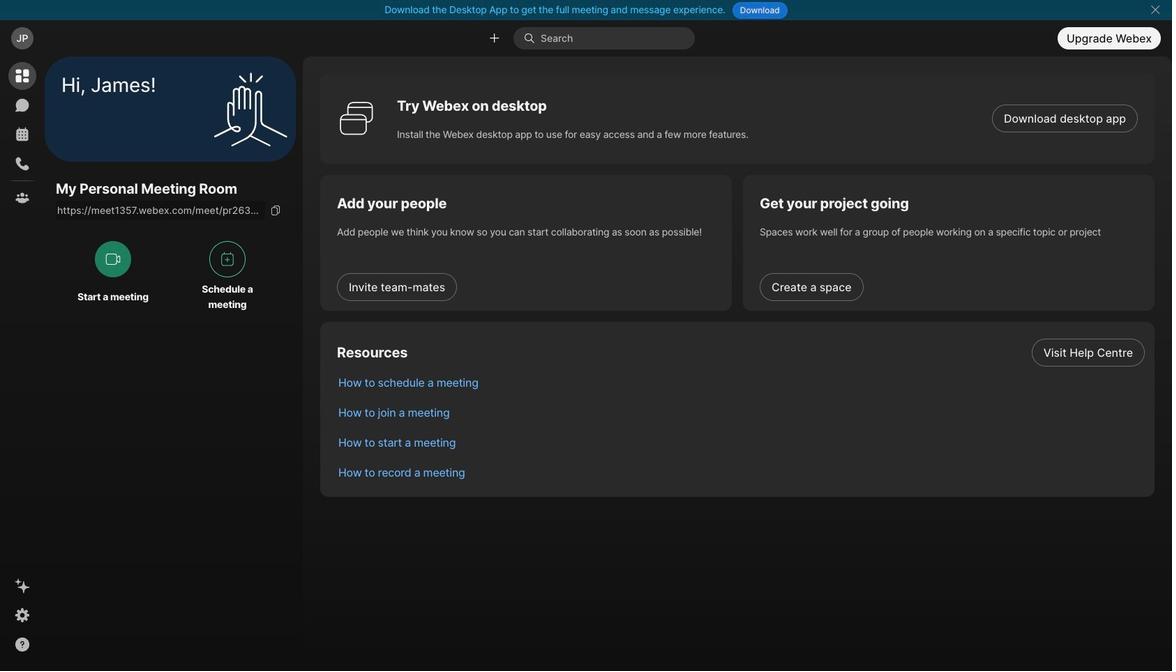 Task type: describe. For each thing, give the bounding box(es) containing it.
2 list item from the top
[[327, 368, 1155, 398]]

two hands high-fiving image
[[209, 67, 292, 151]]

cancel_16 image
[[1150, 4, 1161, 15]]

5 list item from the top
[[327, 458, 1155, 488]]

4 list item from the top
[[327, 428, 1155, 458]]



Task type: locate. For each thing, give the bounding box(es) containing it.
webex tab list
[[8, 62, 36, 212]]

navigation
[[0, 57, 45, 672]]

1 list item from the top
[[327, 338, 1155, 368]]

list item
[[327, 338, 1155, 368], [327, 368, 1155, 398], [327, 398, 1155, 428], [327, 428, 1155, 458], [327, 458, 1155, 488]]

3 list item from the top
[[327, 398, 1155, 428]]

None text field
[[56, 201, 265, 221]]



Task type: vqa. For each thing, say whether or not it's contained in the screenshot.
fifth list item from the bottom
yes



